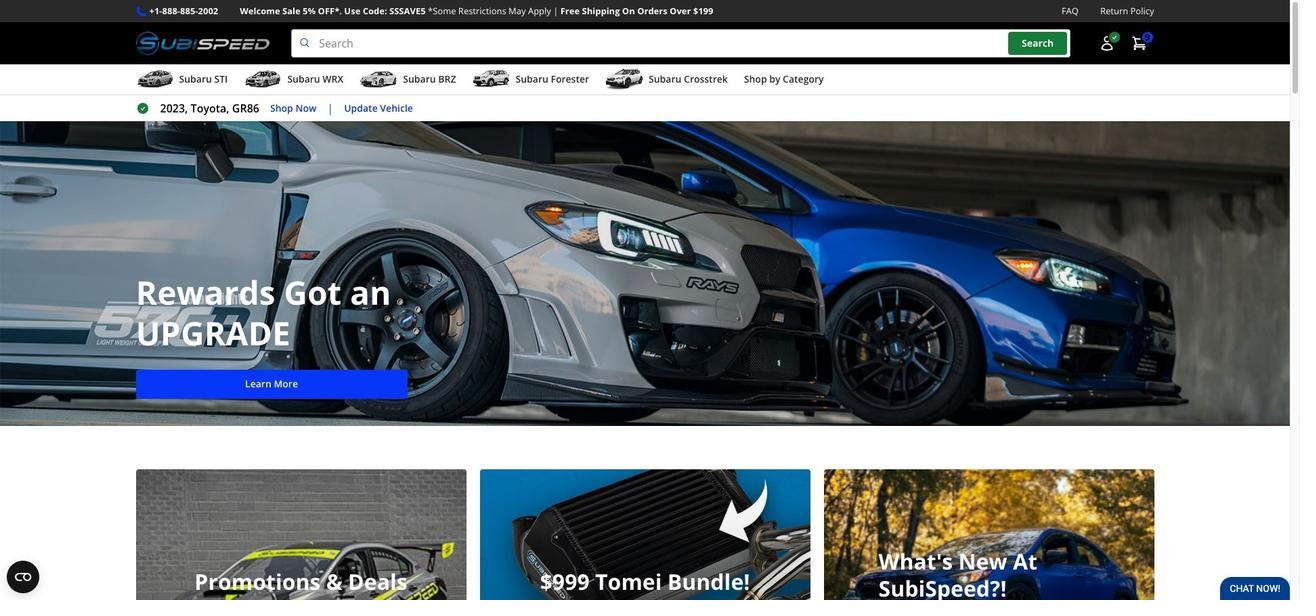 Task type: vqa. For each thing, say whether or not it's contained in the screenshot.
Earn Rewards image
yes



Task type: locate. For each thing, give the bounding box(es) containing it.
rewards program image
[[0, 121, 1290, 426]]

a subaru forester thumbnail image image
[[472, 69, 510, 89]]

search input field
[[291, 29, 1071, 58]]



Task type: describe. For each thing, give the bounding box(es) containing it.
subispeed logo image
[[136, 29, 270, 58]]

a subaru crosstrek thumbnail image image
[[606, 69, 644, 89]]

coilovers image
[[480, 470, 810, 600]]

open widget image
[[7, 561, 39, 593]]

button image
[[1099, 35, 1115, 52]]

a subaru sti thumbnail image image
[[136, 69, 174, 89]]

a subaru brz thumbnail image image
[[360, 69, 398, 89]]

deals image
[[136, 470, 466, 600]]

earn rewards image
[[824, 470, 1155, 600]]

a subaru wrx thumbnail image image
[[244, 69, 282, 89]]



